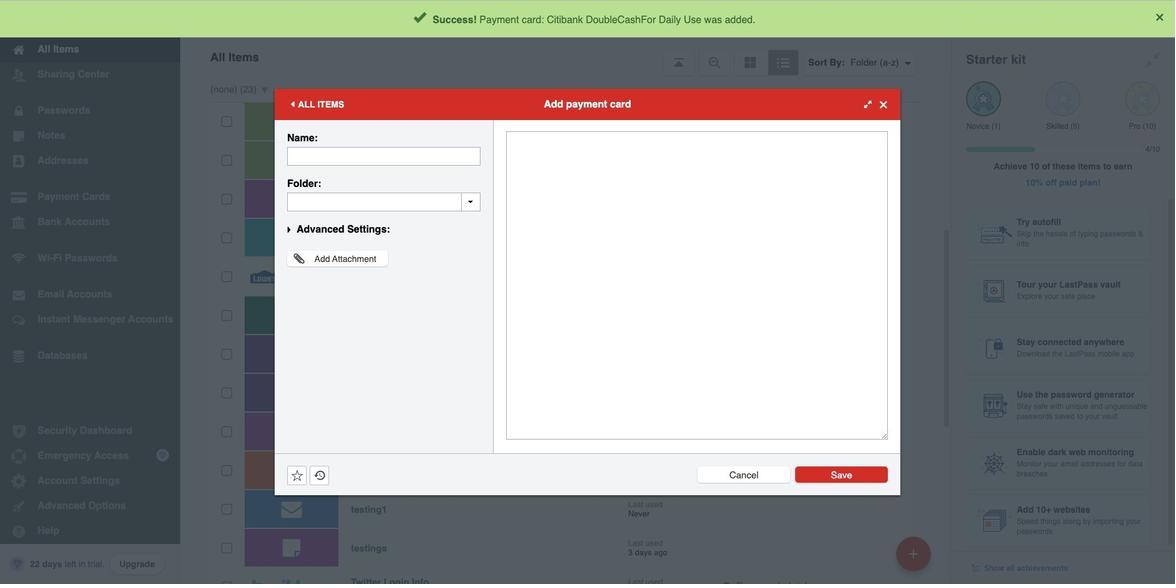 Task type: vqa. For each thing, say whether or not it's contained in the screenshot.
the Vault options navigation
yes



Task type: describe. For each thing, give the bounding box(es) containing it.
search my vault text field
[[302, 5, 925, 33]]

main navigation navigation
[[0, 0, 180, 584]]



Task type: locate. For each thing, give the bounding box(es) containing it.
vault options navigation
[[180, 38, 951, 75]]

new item image
[[909, 550, 918, 558]]

None text field
[[506, 131, 888, 440], [287, 147, 481, 166], [287, 193, 481, 211], [506, 131, 888, 440], [287, 147, 481, 166], [287, 193, 481, 211]]

alert
[[0, 0, 1175, 38]]

Search search field
[[302, 5, 925, 33]]

dialog
[[275, 89, 900, 496]]

new item navigation
[[892, 533, 939, 584]]



